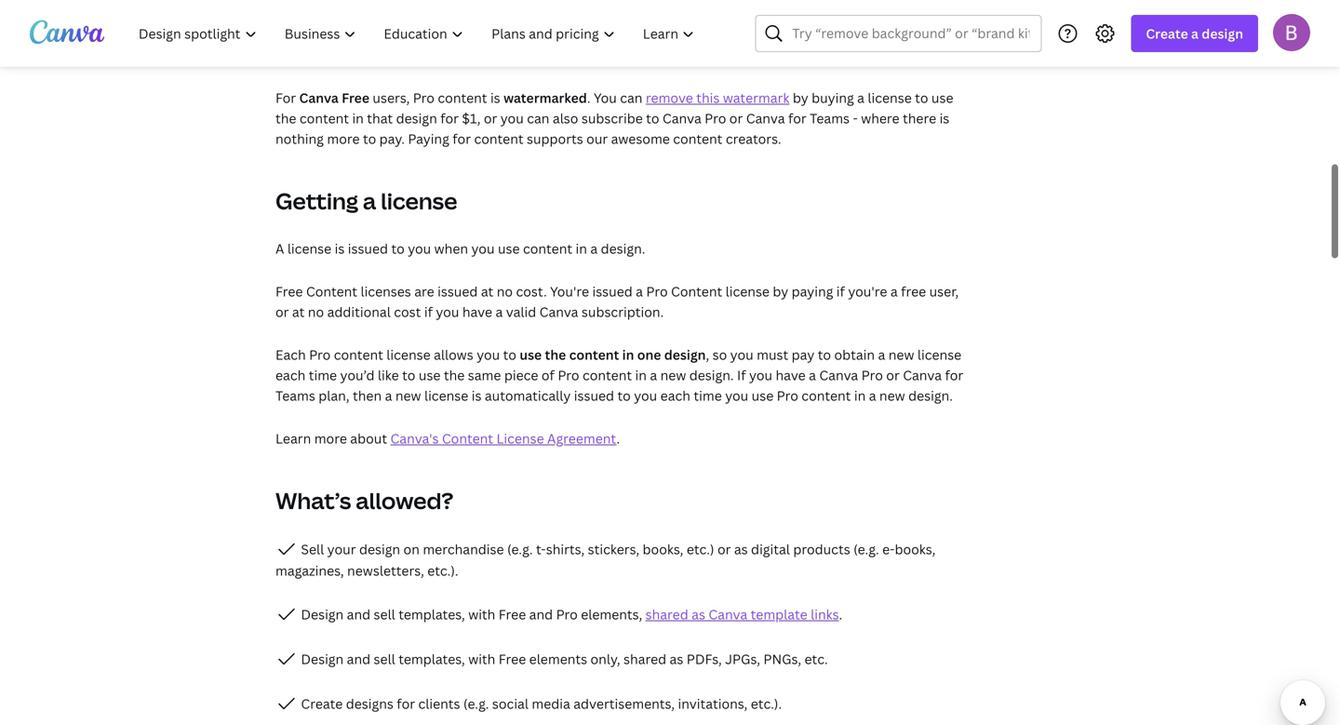 Task type: describe. For each thing, give the bounding box(es) containing it.
buying
[[812, 89, 855, 107]]

you're
[[550, 283, 589, 300]]

digital
[[752, 540, 791, 558]]

design and sell templates, with free and pro elements, shared as canva template links .
[[298, 606, 843, 623]]

remove this watermark link
[[646, 89, 790, 107]]

design inside create a design "dropdown button"
[[1202, 25, 1244, 42]]

pro down obtain
[[862, 366, 884, 384]]

magazines,
[[276, 562, 344, 580]]

use up cost.
[[498, 240, 520, 257]]

subscribe
[[582, 109, 643, 127]]

canva down watermark
[[747, 109, 786, 127]]

learn more about canva's content license agreement .
[[276, 430, 620, 447]]

etc.)
[[687, 540, 715, 558]]

$1,
[[462, 109, 481, 127]]

teams inside , so you must pay to obtain a new license each time you'd like to use the same piece of pro content in a new design. if you have a canva pro or canva for teams plan, then a new license is automatically issued to you each time you use pro content in a new design.
[[276, 387, 316, 404]]

same
[[468, 366, 501, 384]]

a
[[276, 240, 284, 257]]

content down pay
[[802, 387, 852, 404]]

content up the you'd on the left bottom of the page
[[334, 346, 384, 364]]

0 horizontal spatial (e.g.
[[464, 695, 489, 713]]

free up that
[[342, 89, 370, 107]]

you
[[594, 89, 617, 107]]

links
[[811, 606, 839, 623]]

bob builder image
[[1274, 14, 1311, 51]]

users,
[[373, 89, 410, 107]]

nothing
[[276, 130, 324, 147]]

0 vertical spatial no
[[497, 283, 513, 300]]

you right if
[[750, 366, 773, 384]]

pro right the users,
[[413, 89, 435, 107]]

paying
[[792, 283, 834, 300]]

1 vertical spatial if
[[424, 303, 433, 321]]

you right when
[[472, 240, 495, 257]]

for down watermark
[[789, 109, 807, 127]]

must
[[757, 346, 789, 364]]

with for and
[[469, 606, 496, 623]]

1 vertical spatial no
[[308, 303, 324, 321]]

canva right for
[[299, 89, 339, 107]]

to down subscription.
[[618, 387, 631, 404]]

of
[[542, 366, 555, 384]]

cost
[[394, 303, 421, 321]]

to left pay. on the top
[[363, 130, 376, 147]]

allows
[[434, 346, 474, 364]]

design inside sell your design on merchandise (e.g. t-shirts, stickers, books, etc.) or as digital products (e.g. e-books, magazines, newsletters, etc.).
[[359, 540, 401, 558]]

designs
[[346, 695, 394, 713]]

issued right are at the top left
[[438, 283, 478, 300]]

cost.
[[516, 283, 547, 300]]

in down one
[[636, 366, 647, 384]]

Try "remove background" or "brand kit" search field
[[793, 16, 1030, 51]]

sell your design on merchandise (e.g. t-shirts, stickers, books, etc.) or as digital products (e.g. e-books, magazines, newsletters, etc.).
[[276, 540, 936, 580]]

user,
[[930, 283, 959, 300]]

jpgs,
[[726, 650, 761, 668]]

newsletters,
[[347, 562, 424, 580]]

canva down remove at the top of page
[[663, 109, 702, 127]]

issued up subscription.
[[593, 283, 633, 300]]

about
[[350, 430, 387, 447]]

content right of
[[583, 366, 632, 384]]

and up elements
[[530, 606, 553, 623]]

etc.
[[805, 650, 828, 668]]

canva inside free content licenses are issued at no cost. you're issued a pro content license by paying if you're a free user, or at no additional cost if you have a valid canva subscription.
[[540, 303, 579, 321]]

valid
[[506, 303, 537, 321]]

license up when
[[381, 186, 458, 216]]

pay.
[[380, 130, 405, 147]]

free
[[902, 283, 927, 300]]

,
[[706, 346, 710, 364]]

pro right of
[[558, 366, 580, 384]]

you up same
[[477, 346, 500, 364]]

the inside by buying a license to use the content in that design for $1, or you can also subscribe to canva pro or canva for teams - where there is nothing more to pay. paying for content supports our awesome content creators.
[[276, 109, 297, 127]]

pro left elements,
[[556, 606, 578, 623]]

this
[[697, 89, 720, 107]]

t-
[[536, 540, 546, 558]]

elements
[[530, 650, 588, 668]]

1 vertical spatial at
[[292, 303, 305, 321]]

content up $1,
[[438, 89, 488, 107]]

agreement
[[548, 430, 617, 447]]

license inside free content licenses are issued at no cost. you're issued a pro content license by paying if you're a free user, or at no additional cost if you have a valid canva subscription.
[[726, 283, 770, 300]]

is left watermarked
[[491, 89, 501, 107]]

0 vertical spatial .
[[587, 89, 591, 107]]

pdfs,
[[687, 650, 722, 668]]

shirts,
[[546, 540, 585, 558]]

use down allows
[[419, 366, 441, 384]]

on
[[404, 540, 420, 558]]

to up there
[[916, 89, 929, 107]]

products
[[794, 540, 851, 558]]

canva's content license agreement link
[[391, 430, 617, 447]]

1 horizontal spatial design.
[[690, 366, 734, 384]]

canva up jpgs,
[[709, 606, 748, 623]]

so
[[713, 346, 727, 364]]

1 vertical spatial etc.).
[[751, 695, 782, 713]]

template
[[751, 606, 808, 623]]

license
[[497, 430, 544, 447]]

that
[[367, 109, 393, 127]]

if
[[738, 366, 746, 384]]

awesome
[[611, 130, 670, 147]]

for left clients on the bottom of page
[[397, 695, 415, 713]]

clients
[[419, 695, 460, 713]]

you down one
[[634, 387, 658, 404]]

license down allows
[[425, 387, 469, 404]]

you left when
[[408, 240, 431, 257]]

design left so
[[665, 346, 706, 364]]

like
[[378, 366, 399, 384]]

pay
[[792, 346, 815, 364]]

with for elements
[[469, 650, 496, 668]]

2 vertical spatial .
[[839, 606, 843, 623]]

then
[[353, 387, 382, 404]]

for
[[276, 89, 296, 107]]

are
[[415, 283, 435, 300]]

there
[[903, 109, 937, 127]]

our
[[587, 130, 608, 147]]

license down the user,
[[918, 346, 962, 364]]

your
[[327, 540, 356, 558]]

to up awesome
[[646, 109, 660, 127]]

issued up licenses
[[348, 240, 388, 257]]

2 books, from the left
[[895, 540, 936, 558]]

e-
[[883, 540, 895, 558]]

to right like
[[402, 366, 416, 384]]

license up like
[[387, 346, 431, 364]]

content down this
[[674, 130, 723, 147]]

elements,
[[581, 606, 643, 623]]

0 vertical spatial can
[[620, 89, 643, 107]]

you up if
[[731, 346, 754, 364]]

0 horizontal spatial time
[[309, 366, 337, 384]]

use up piece on the bottom left of the page
[[520, 346, 542, 364]]

pro down must
[[777, 387, 799, 404]]

each pro content license allows you to use the content in one design
[[276, 346, 706, 364]]

paying
[[408, 130, 450, 147]]

templates, for elements
[[399, 650, 465, 668]]

in left one
[[623, 346, 635, 364]]

canva down free
[[903, 366, 942, 384]]

when
[[435, 240, 468, 257]]

creators.
[[726, 130, 782, 147]]

or right $1,
[[484, 109, 498, 127]]

canva's
[[391, 430, 439, 447]]

only,
[[591, 650, 621, 668]]

pro right each
[[309, 346, 331, 364]]

piece
[[505, 366, 539, 384]]

as inside sell your design on merchandise (e.g. t-shirts, stickers, books, etc.) or as digital products (e.g. e-books, magazines, newsletters, etc.).
[[735, 540, 748, 558]]

you'd
[[340, 366, 375, 384]]

content up nothing
[[300, 109, 349, 127]]

design for design and sell templates, with free and pro elements, shared as canva template links .
[[301, 606, 344, 623]]

getting a license
[[276, 186, 458, 216]]

social
[[493, 695, 529, 713]]

and for elements
[[347, 650, 371, 668]]

obtain
[[835, 346, 875, 364]]

plan,
[[319, 387, 350, 404]]

by buying a license to use the content in that design for $1, or you can also subscribe to canva pro or canva for teams - where there is nothing more to pay. paying for content supports our awesome content creators.
[[276, 89, 954, 147]]

licenses
[[361, 283, 411, 300]]

create a design
[[1147, 25, 1244, 42]]

by inside free content licenses are issued at no cost. you're issued a pro content license by paying if you're a free user, or at no additional cost if you have a valid canva subscription.
[[773, 283, 789, 300]]



Task type: vqa. For each thing, say whether or not it's contained in the screenshot.
the middle (e.g.
yes



Task type: locate. For each thing, give the bounding box(es) containing it.
1 horizontal spatial books,
[[895, 540, 936, 558]]

sell for design and sell templates, with free and pro elements, shared as canva template links .
[[374, 606, 396, 623]]

0 horizontal spatial teams
[[276, 387, 316, 404]]

design left bob builder "image"
[[1202, 25, 1244, 42]]

the up of
[[545, 346, 566, 364]]

1 vertical spatial the
[[545, 346, 566, 364]]

1 horizontal spatial have
[[776, 366, 806, 384]]

as up pdfs,
[[692, 606, 706, 623]]

0 horizontal spatial the
[[276, 109, 297, 127]]

license
[[868, 89, 912, 107], [381, 186, 458, 216], [288, 240, 332, 257], [726, 283, 770, 300], [387, 346, 431, 364], [918, 346, 962, 364], [425, 387, 469, 404]]

remove
[[646, 89, 694, 107]]

have for issued
[[463, 303, 493, 321]]

1 horizontal spatial (e.g.
[[507, 540, 533, 558]]

and up designs
[[347, 650, 371, 668]]

in down obtain
[[855, 387, 866, 404]]

the down for
[[276, 109, 297, 127]]

0 horizontal spatial can
[[527, 109, 550, 127]]

getting
[[276, 186, 359, 216]]

at left cost.
[[481, 283, 494, 300]]

content up cost.
[[523, 240, 573, 257]]

0 vertical spatial by
[[793, 89, 809, 107]]

you inside by buying a license to use the content in that design for $1, or you can also subscribe to canva pro or canva for teams - where there is nothing more to pay. paying for content supports our awesome content creators.
[[501, 109, 524, 127]]

(e.g. left t-
[[507, 540, 533, 558]]

issued inside , so you must pay to obtain a new license each time you'd like to use the same piece of pro content in a new design. if you have a canva pro or canva for teams plan, then a new license is automatically issued to you each time you use pro content in a new design.
[[574, 387, 615, 404]]

can
[[620, 89, 643, 107], [527, 109, 550, 127]]

2 design from the top
[[301, 650, 344, 668]]

1 horizontal spatial teams
[[810, 109, 850, 127]]

or up each
[[276, 303, 289, 321]]

0 vertical spatial at
[[481, 283, 494, 300]]

supports
[[527, 130, 584, 147]]

2 sell from the top
[[374, 650, 396, 668]]

0 vertical spatial create
[[1147, 25, 1189, 42]]

0 horizontal spatial no
[[308, 303, 324, 321]]

by left 'paying'
[[773, 283, 789, 300]]

templates, for and
[[399, 606, 465, 623]]

0 horizontal spatial create
[[301, 695, 343, 713]]

etc.). down merchandise
[[428, 562, 459, 580]]

0 horizontal spatial etc.).
[[428, 562, 459, 580]]

free up design and sell templates, with free elements only, shared as pdfs, jpgs, pngs, etc.
[[499, 606, 526, 623]]

1 horizontal spatial can
[[620, 89, 643, 107]]

1 vertical spatial templates,
[[399, 650, 465, 668]]

where
[[862, 109, 900, 127]]

shared
[[646, 606, 689, 623], [624, 650, 667, 668]]

design.
[[601, 240, 646, 257], [690, 366, 734, 384], [909, 387, 953, 404]]

create for create designs for clients (e.g. social media advertisements, invitations, etc.).
[[301, 695, 343, 713]]

create a design button
[[1132, 15, 1259, 52]]

-
[[853, 109, 858, 127]]

1 horizontal spatial no
[[497, 283, 513, 300]]

use down must
[[752, 387, 774, 404]]

2 vertical spatial the
[[444, 366, 465, 384]]

teams
[[810, 109, 850, 127], [276, 387, 316, 404]]

2 templates, from the top
[[399, 650, 465, 668]]

, so you must pay to obtain a new license each time you'd like to use the same piece of pro content in a new design. if you have a canva pro or canva for teams plan, then a new license is automatically issued to you each time you use pro content in a new design.
[[276, 346, 964, 404]]

shared as canva template links link
[[646, 606, 839, 623]]

use up there
[[932, 89, 954, 107]]

0 vertical spatial time
[[309, 366, 337, 384]]

2 vertical spatial as
[[670, 650, 684, 668]]

1 horizontal spatial create
[[1147, 25, 1189, 42]]

templates, up clients on the bottom of page
[[399, 650, 465, 668]]

1 templates, from the top
[[399, 606, 465, 623]]

1 books, from the left
[[643, 540, 684, 558]]

1 horizontal spatial by
[[793, 89, 809, 107]]

0 horizontal spatial by
[[773, 283, 789, 300]]

each down each
[[276, 366, 306, 384]]

design and sell templates, with free elements only, shared as pdfs, jpgs, pngs, etc.
[[298, 650, 828, 668]]

create for create a design
[[1147, 25, 1189, 42]]

a
[[1192, 25, 1199, 42], [858, 89, 865, 107], [363, 186, 376, 216], [591, 240, 598, 257], [636, 283, 643, 300], [891, 283, 898, 300], [496, 303, 503, 321], [879, 346, 886, 364], [650, 366, 658, 384], [809, 366, 817, 384], [385, 387, 392, 404], [869, 387, 877, 404]]

or inside , so you must pay to obtain a new license each time you'd like to use the same piece of pro content in a new design. if you have a canva pro or canva for teams plan, then a new license is automatically issued to you each time you use pro content in a new design.
[[887, 366, 900, 384]]

1 vertical spatial as
[[692, 606, 706, 623]]

0 vertical spatial design
[[301, 606, 344, 623]]

use inside by buying a license to use the content in that design for $1, or you can also subscribe to canva pro or canva for teams - where there is nothing more to pay. paying for content supports our awesome content creators.
[[932, 89, 954, 107]]

create inside create a design "dropdown button"
[[1147, 25, 1189, 42]]

time down ,
[[694, 387, 722, 404]]

etc.). down pngs,
[[751, 695, 782, 713]]

media
[[532, 695, 571, 713]]

to right pay
[[818, 346, 832, 364]]

1 vertical spatial create
[[301, 695, 343, 713]]

is inside , so you must pay to obtain a new license each time you'd like to use the same piece of pro content in a new design. if you have a canva pro or canva for teams plan, then a new license is automatically issued to you each time you use pro content in a new design.
[[472, 387, 482, 404]]

(e.g.
[[507, 540, 533, 558], [854, 540, 880, 558], [464, 695, 489, 713]]

templates, down newsletters,
[[399, 606, 465, 623]]

by
[[793, 89, 809, 107], [773, 283, 789, 300]]

license right "a"
[[288, 240, 332, 257]]

1 with from the top
[[469, 606, 496, 623]]

the down allows
[[444, 366, 465, 384]]

0 horizontal spatial if
[[424, 303, 433, 321]]

merchandise
[[423, 540, 504, 558]]

you're
[[849, 283, 888, 300]]

1 vertical spatial time
[[694, 387, 722, 404]]

1 vertical spatial with
[[469, 650, 496, 668]]

content
[[306, 283, 358, 300], [671, 283, 723, 300], [442, 430, 494, 447]]

1 vertical spatial more
[[314, 430, 347, 447]]

time
[[309, 366, 337, 384], [694, 387, 722, 404]]

2 horizontal spatial content
[[671, 283, 723, 300]]

have for pay
[[776, 366, 806, 384]]

(e.g. left social
[[464, 695, 489, 713]]

have left valid
[[463, 303, 493, 321]]

and
[[347, 606, 371, 623], [530, 606, 553, 623], [347, 650, 371, 668]]

0 vertical spatial with
[[469, 606, 496, 623]]

invitations,
[[678, 695, 748, 713]]

free
[[342, 89, 370, 107], [276, 283, 303, 300], [499, 606, 526, 623], [499, 650, 526, 668]]

0 horizontal spatial .
[[587, 89, 591, 107]]

you down if
[[726, 387, 749, 404]]

2 with from the top
[[469, 650, 496, 668]]

no up valid
[[497, 283, 513, 300]]

or right "etc.)"
[[718, 540, 731, 558]]

free up social
[[499, 650, 526, 668]]

to up licenses
[[392, 240, 405, 257]]

to up piece on the bottom left of the page
[[503, 346, 517, 364]]

canva down obtain
[[820, 366, 859, 384]]

with down merchandise
[[469, 606, 496, 623]]

. down , so you must pay to obtain a new license each time you'd like to use the same piece of pro content in a new design. if you have a canva pro or canva for teams plan, then a new license is automatically issued to you each time you use pro content in a new design.
[[617, 430, 620, 447]]

0 horizontal spatial at
[[292, 303, 305, 321]]

or inside sell your design on merchandise (e.g. t-shirts, stickers, books, etc.) or as digital products (e.g. e-books, magazines, newsletters, etc.).
[[718, 540, 731, 558]]

pro down remove this watermark link
[[705, 109, 727, 127]]

0 vertical spatial shared
[[646, 606, 689, 623]]

you inside free content licenses are issued at no cost. you're issued a pro content license by paying if you're a free user, or at no additional cost if you have a valid canva subscription.
[[436, 303, 459, 321]]

have inside , so you must pay to obtain a new license each time you'd like to use the same piece of pro content in a new design. if you have a canva pro or canva for teams plan, then a new license is automatically issued to you each time you use pro content in a new design.
[[776, 366, 806, 384]]

2 horizontal spatial as
[[735, 540, 748, 558]]

free content licenses are issued at no cost. you're issued a pro content license by paying if you're a free user, or at no additional cost if you have a valid canva subscription.
[[276, 283, 959, 321]]

at up each
[[292, 303, 305, 321]]

allowed?
[[356, 486, 454, 516]]

0 horizontal spatial content
[[306, 283, 358, 300]]

1 horizontal spatial the
[[444, 366, 465, 384]]

pro
[[413, 89, 435, 107], [705, 109, 727, 127], [647, 283, 668, 300], [309, 346, 331, 364], [558, 366, 580, 384], [862, 366, 884, 384], [777, 387, 799, 404], [556, 606, 578, 623]]

design
[[301, 606, 344, 623], [301, 650, 344, 668]]

1 vertical spatial can
[[527, 109, 550, 127]]

0 vertical spatial etc.).
[[428, 562, 459, 580]]

content down $1,
[[474, 130, 524, 147]]

templates,
[[399, 606, 465, 623], [399, 650, 465, 668]]

as
[[735, 540, 748, 558], [692, 606, 706, 623], [670, 650, 684, 668]]

license left 'paying'
[[726, 283, 770, 300]]

the inside , so you must pay to obtain a new license each time you'd like to use the same piece of pro content in a new design. if you have a canva pro or canva for teams plan, then a new license is automatically issued to you each time you use pro content in a new design.
[[444, 366, 465, 384]]

for canva free users, pro content is watermarked . you can remove this watermark
[[276, 89, 790, 107]]

is down same
[[472, 387, 482, 404]]

have down pay
[[776, 366, 806, 384]]

subscription.
[[582, 303, 664, 321]]

1 vertical spatial sell
[[374, 650, 396, 668]]

teams inside by buying a license to use the content in that design for $1, or you can also subscribe to canva pro or canva for teams - where there is nothing more to pay. paying for content supports our awesome content creators.
[[810, 109, 850, 127]]

as left digital
[[735, 540, 748, 558]]

1 vertical spatial have
[[776, 366, 806, 384]]

. right template
[[839, 606, 843, 623]]

1 horizontal spatial at
[[481, 283, 494, 300]]

no
[[497, 283, 513, 300], [308, 303, 324, 321]]

for down $1,
[[453, 130, 471, 147]]

1 horizontal spatial content
[[442, 430, 494, 447]]

1 horizontal spatial if
[[837, 283, 845, 300]]

more inside by buying a license to use the content in that design for $1, or you can also subscribe to canva pro or canva for teams - where there is nothing more to pay. paying for content supports our awesome content creators.
[[327, 130, 360, 147]]

watermarked
[[504, 89, 587, 107]]

issued
[[348, 240, 388, 257], [438, 283, 478, 300], [593, 283, 633, 300], [574, 387, 615, 404]]

time up plan,
[[309, 366, 337, 384]]

1 vertical spatial .
[[617, 430, 620, 447]]

1 design from the top
[[301, 606, 344, 623]]

sell for design and sell templates, with free elements only, shared as pdfs, jpgs, pngs, etc.
[[374, 650, 396, 668]]

use
[[932, 89, 954, 107], [498, 240, 520, 257], [520, 346, 542, 364], [419, 366, 441, 384], [752, 387, 774, 404]]

2 horizontal spatial .
[[839, 606, 843, 623]]

also
[[553, 109, 579, 127]]

license up where
[[868, 89, 912, 107]]

1 vertical spatial shared
[[624, 650, 667, 668]]

learn
[[276, 430, 311, 447]]

for left $1,
[[441, 109, 459, 127]]

design for design and sell templates, with free elements only, shared as pdfs, jpgs, pngs, etc.
[[301, 650, 344, 668]]

2 horizontal spatial design.
[[909, 387, 953, 404]]

what's
[[276, 486, 351, 516]]

advertisements,
[[574, 695, 675, 713]]

design inside by buying a license to use the content in that design for $1, or you can also subscribe to canva pro or canva for teams - where there is nothing more to pay. paying for content supports our awesome content creators.
[[396, 109, 437, 127]]

in inside by buying a license to use the content in that design for $1, or you can also subscribe to canva pro or canva for teams - where there is nothing more to pay. paying for content supports our awesome content creators.
[[352, 109, 364, 127]]

more right learn in the bottom of the page
[[314, 430, 347, 447]]

each down one
[[661, 387, 691, 404]]

additional
[[327, 303, 391, 321]]

if down are at the top left
[[424, 303, 433, 321]]

1 horizontal spatial as
[[692, 606, 706, 623]]

0 vertical spatial templates,
[[399, 606, 465, 623]]

is down 'getting'
[[335, 240, 345, 257]]

0 horizontal spatial as
[[670, 650, 684, 668]]

0 horizontal spatial books,
[[643, 540, 684, 558]]

one
[[638, 346, 662, 364]]

1 vertical spatial by
[[773, 283, 789, 300]]

1 vertical spatial teams
[[276, 387, 316, 404]]

1 horizontal spatial time
[[694, 387, 722, 404]]

0 vertical spatial if
[[837, 283, 845, 300]]

stickers,
[[588, 540, 640, 558]]

to
[[916, 89, 929, 107], [646, 109, 660, 127], [363, 130, 376, 147], [392, 240, 405, 257], [503, 346, 517, 364], [818, 346, 832, 364], [402, 366, 416, 384], [618, 387, 631, 404]]

pro up subscription.
[[647, 283, 668, 300]]

for down the user,
[[946, 366, 964, 384]]

content left license
[[442, 430, 494, 447]]

design
[[1202, 25, 1244, 42], [396, 109, 437, 127], [665, 346, 706, 364], [359, 540, 401, 558]]

issued up agreement
[[574, 387, 615, 404]]

can inside by buying a license to use the content in that design for $1, or you can also subscribe to canva pro or canva for teams - where there is nothing more to pay. paying for content supports our awesome content creators.
[[527, 109, 550, 127]]

2 horizontal spatial (e.g.
[[854, 540, 880, 558]]

the
[[276, 109, 297, 127], [545, 346, 566, 364], [444, 366, 465, 384]]

and for and
[[347, 606, 371, 623]]

1 vertical spatial design
[[301, 650, 344, 668]]

or inside free content licenses are issued at no cost. you're issued a pro content license by paying if you're a free user, or at no additional cost if you have a valid canva subscription.
[[276, 303, 289, 321]]

sell down newsletters,
[[374, 606, 396, 623]]

content
[[438, 89, 488, 107], [300, 109, 349, 127], [474, 130, 524, 147], [674, 130, 723, 147], [523, 240, 573, 257], [334, 346, 384, 364], [570, 346, 620, 364], [583, 366, 632, 384], [802, 387, 852, 404]]

sell
[[374, 606, 396, 623], [374, 650, 396, 668]]

shared right elements,
[[646, 606, 689, 623]]

2 vertical spatial design.
[[909, 387, 953, 404]]

canva
[[299, 89, 339, 107], [663, 109, 702, 127], [747, 109, 786, 127], [540, 303, 579, 321], [820, 366, 859, 384], [903, 366, 942, 384], [709, 606, 748, 623]]

content down subscription.
[[570, 346, 620, 364]]

for
[[441, 109, 459, 127], [789, 109, 807, 127], [453, 130, 471, 147], [946, 366, 964, 384], [397, 695, 415, 713]]

books,
[[643, 540, 684, 558], [895, 540, 936, 558]]

for inside , so you must pay to obtain a new license each time you'd like to use the same piece of pro content in a new design. if you have a canva pro or canva for teams plan, then a new license is automatically issued to you each time you use pro content in a new design.
[[946, 366, 964, 384]]

1 sell from the top
[[374, 606, 396, 623]]

have inside free content licenses are issued at no cost. you're issued a pro content license by paying if you're a free user, or at no additional cost if you have a valid canva subscription.
[[463, 303, 493, 321]]

design up newsletters,
[[359, 540, 401, 558]]

0 vertical spatial have
[[463, 303, 493, 321]]

content up additional
[[306, 283, 358, 300]]

0 vertical spatial teams
[[810, 109, 850, 127]]

1 vertical spatial design.
[[690, 366, 734, 384]]

. left "you"
[[587, 89, 591, 107]]

pro inside free content licenses are issued at no cost. you're issued a pro content license by paying if you're a free user, or at no additional cost if you have a valid canva subscription.
[[647, 283, 668, 300]]

a inside by buying a license to use the content in that design for $1, or you can also subscribe to canva pro or canva for teams - where there is nothing more to pay. paying for content supports our awesome content creators.
[[858, 89, 865, 107]]

top level navigation element
[[127, 15, 711, 52]]

each
[[276, 346, 306, 364]]

pro inside by buying a license to use the content in that design for $1, or you can also subscribe to canva pro or canva for teams - where there is nothing more to pay. paying for content supports our awesome content creators.
[[705, 109, 727, 127]]

0 horizontal spatial have
[[463, 303, 493, 321]]

2 horizontal spatial the
[[545, 346, 566, 364]]

free down "a"
[[276, 283, 303, 300]]

a inside "dropdown button"
[[1192, 25, 1199, 42]]

etc.).
[[428, 562, 459, 580], [751, 695, 782, 713]]

in up you're
[[576, 240, 588, 257]]

etc.). inside sell your design on merchandise (e.g. t-shirts, stickers, books, etc.) or as digital products (e.g. e-books, magazines, newsletters, etc.).
[[428, 562, 459, 580]]

in
[[352, 109, 364, 127], [576, 240, 588, 257], [623, 346, 635, 364], [636, 366, 647, 384], [855, 387, 866, 404]]

watermark
[[723, 89, 790, 107]]

what's allowed?
[[276, 486, 454, 516]]

0 vertical spatial design.
[[601, 240, 646, 257]]

license inside by buying a license to use the content in that design for $1, or you can also subscribe to canva pro or canva for teams - where there is nothing more to pay. paying for content supports our awesome content creators.
[[868, 89, 912, 107]]

0 vertical spatial sell
[[374, 606, 396, 623]]

0 horizontal spatial design.
[[601, 240, 646, 257]]

0 horizontal spatial each
[[276, 366, 306, 384]]

0 vertical spatial the
[[276, 109, 297, 127]]

teams down buying
[[810, 109, 850, 127]]

(e.g. left e-
[[854, 540, 880, 558]]

you right cost
[[436, 303, 459, 321]]

in left that
[[352, 109, 364, 127]]

1 horizontal spatial .
[[617, 430, 620, 447]]

free inside free content licenses are issued at no cost. you're issued a pro content license by paying if you're a free user, or at no additional cost if you have a valid canva subscription.
[[276, 283, 303, 300]]

0 vertical spatial as
[[735, 540, 748, 558]]

1 horizontal spatial etc.).
[[751, 695, 782, 713]]

or up creators.
[[730, 109, 743, 127]]

have
[[463, 303, 493, 321], [776, 366, 806, 384]]

1 horizontal spatial each
[[661, 387, 691, 404]]

a license is issued to you when you use content in a design.
[[276, 240, 646, 257]]

0 vertical spatial more
[[327, 130, 360, 147]]

1 vertical spatial each
[[661, 387, 691, 404]]

is right there
[[940, 109, 950, 127]]

0 vertical spatial each
[[276, 366, 306, 384]]

with up social
[[469, 650, 496, 668]]

is inside by buying a license to use the content in that design for $1, or you can also subscribe to canva pro or canva for teams - where there is nothing more to pay. paying for content supports our awesome content creators.
[[940, 109, 950, 127]]

by inside by buying a license to use the content in that design for $1, or you can also subscribe to canva pro or canva for teams - where there is nothing more to pay. paying for content supports our awesome content creators.
[[793, 89, 809, 107]]



